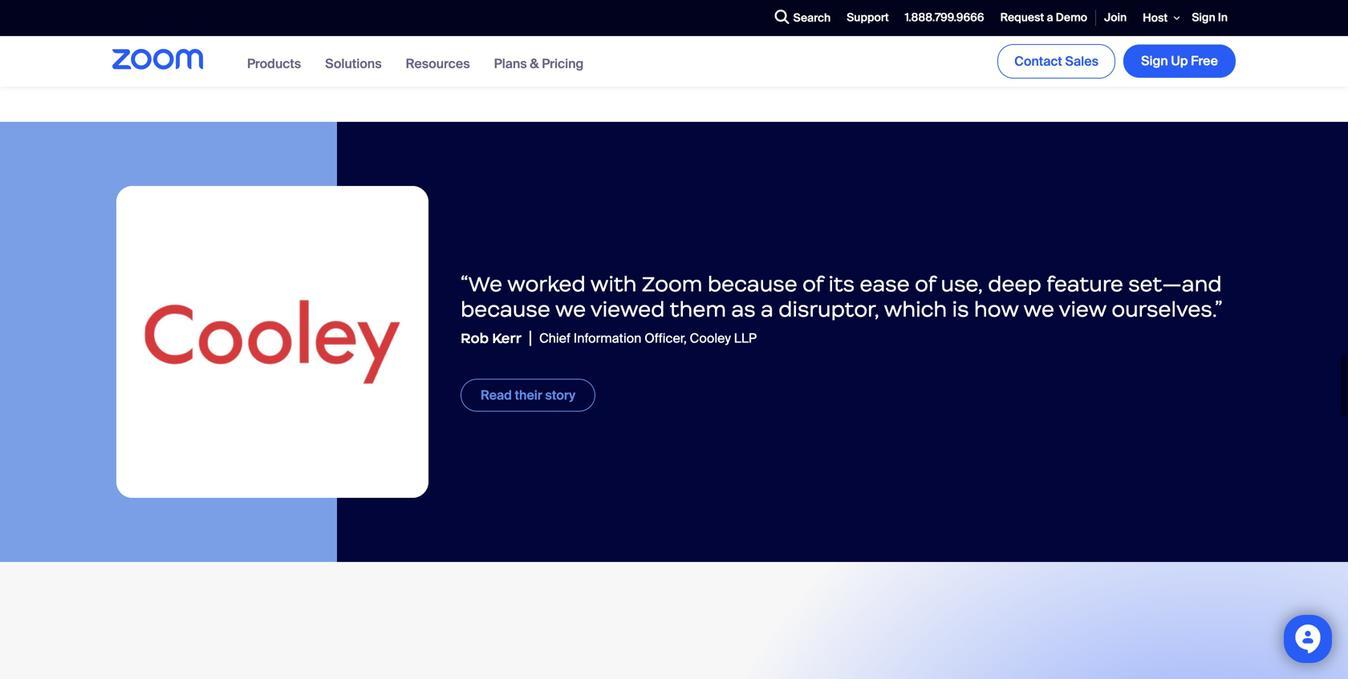 Task type: vqa. For each thing, say whether or not it's contained in the screenshot.
The Zoom'S Esg Report image
no



Task type: locate. For each thing, give the bounding box(es) containing it.
because up kerr
[[461, 296, 550, 322]]

as
[[731, 296, 756, 322]]

a
[[1047, 10, 1053, 25], [761, 296, 773, 322]]

view
[[1059, 296, 1106, 322]]

join
[[1104, 10, 1127, 25]]

0 horizontal spatial of
[[803, 271, 823, 297]]

1 horizontal spatial sign
[[1192, 10, 1215, 25]]

of left use,
[[915, 271, 936, 297]]

free
[[1191, 53, 1218, 70]]

resources
[[406, 55, 470, 72]]

chief
[[539, 330, 571, 347]]

1 vertical spatial a
[[761, 296, 773, 322]]

sign inside 'link'
[[1192, 10, 1215, 25]]

read
[[481, 387, 512, 404]]

because
[[708, 271, 797, 297], [461, 296, 550, 322]]

of
[[803, 271, 823, 297], [915, 271, 936, 297]]

of left "its"
[[803, 271, 823, 297]]

read their story link
[[461, 379, 595, 412]]

1.888.799.9666 link
[[897, 1, 992, 35]]

we
[[555, 296, 586, 322], [1024, 296, 1054, 322]]

products
[[247, 55, 301, 72]]

sign left in
[[1192, 10, 1215, 25]]

2 we from the left
[[1024, 296, 1054, 322]]

ourselves."
[[1112, 296, 1222, 322]]

0 horizontal spatial a
[[761, 296, 773, 322]]

llp
[[734, 330, 757, 347]]

set—and
[[1128, 271, 1222, 297]]

request a demo link
[[992, 1, 1095, 35]]

zoom
[[642, 271, 702, 297]]

sales
[[1065, 53, 1099, 70]]

0 vertical spatial sign
[[1192, 10, 1215, 25]]

solutions button
[[325, 55, 382, 72]]

1 of from the left
[[803, 271, 823, 297]]

1 horizontal spatial a
[[1047, 10, 1053, 25]]

1 horizontal spatial of
[[915, 271, 936, 297]]

its
[[828, 271, 855, 297]]

cooley logo image
[[116, 186, 428, 498]]

sign
[[1192, 10, 1215, 25], [1141, 53, 1168, 70]]

solutions
[[325, 55, 382, 72]]

0 horizontal spatial sign
[[1141, 53, 1168, 70]]

because up llp
[[708, 271, 797, 297]]

use,
[[941, 271, 983, 297]]

a left demo
[[1047, 10, 1053, 25]]

their
[[515, 387, 542, 404]]

contact sales
[[1014, 53, 1099, 70]]

0 vertical spatial a
[[1047, 10, 1053, 25]]

sign in
[[1192, 10, 1228, 25]]

sign up free
[[1141, 53, 1218, 70]]

request
[[1000, 10, 1044, 25]]

rob kerr
[[461, 330, 522, 347]]

pricing
[[542, 55, 584, 72]]

search
[[793, 11, 831, 25]]

1 we from the left
[[555, 296, 586, 322]]

1 horizontal spatial because
[[708, 271, 797, 297]]

disruptor,
[[779, 296, 879, 322]]

story
[[545, 387, 575, 404]]

0 horizontal spatial we
[[555, 296, 586, 322]]

read their story
[[481, 387, 575, 404]]

a right as
[[761, 296, 773, 322]]

sign up free link
[[1123, 45, 1236, 78]]

contact sales link
[[997, 44, 1115, 78]]

up
[[1171, 53, 1188, 70]]

feature
[[1047, 271, 1123, 297]]

we right how
[[1024, 296, 1054, 322]]

1 vertical spatial sign
[[1141, 53, 1168, 70]]

worked
[[507, 271, 586, 297]]

officer,
[[644, 330, 687, 347]]

we up chief
[[555, 296, 586, 322]]

with
[[590, 271, 637, 297]]

sign left up
[[1141, 53, 1168, 70]]

products button
[[247, 55, 301, 72]]

1 horizontal spatial we
[[1024, 296, 1054, 322]]

search image
[[775, 10, 789, 24]]



Task type: describe. For each thing, give the bounding box(es) containing it.
2 of from the left
[[915, 271, 936, 297]]

is
[[952, 296, 969, 322]]

rob
[[461, 330, 489, 347]]

plans & pricing
[[494, 55, 584, 72]]

a inside "we worked with zoom because of its ease of use, deep feature set—and because we viewed them as a disruptor, which is how we view ourselves."
[[761, 296, 773, 322]]

1.888.799.9666
[[905, 10, 984, 25]]

in
[[1218, 10, 1228, 25]]

them
[[670, 296, 726, 322]]

cooley
[[690, 330, 731, 347]]

which
[[884, 296, 947, 322]]

kerr
[[492, 330, 522, 347]]

sign for sign in
[[1192, 10, 1215, 25]]

zoom logo image
[[112, 49, 203, 70]]

support
[[847, 10, 889, 25]]

"we
[[461, 271, 502, 297]]

&
[[530, 55, 539, 72]]

a inside 'link'
[[1047, 10, 1053, 25]]

demo
[[1056, 10, 1087, 25]]

information
[[574, 330, 641, 347]]

deep
[[988, 271, 1041, 297]]

0 horizontal spatial because
[[461, 296, 550, 322]]

request a demo
[[1000, 10, 1087, 25]]

sign in link
[[1184, 1, 1236, 35]]

support link
[[839, 1, 897, 35]]

ease
[[860, 271, 910, 297]]

contact
[[1014, 53, 1062, 70]]

viewed
[[590, 296, 665, 322]]

join link
[[1096, 1, 1135, 35]]

host
[[1143, 10, 1168, 25]]

plans
[[494, 55, 527, 72]]

host button
[[1135, 0, 1184, 36]]

how
[[974, 296, 1019, 322]]

sign for sign up free
[[1141, 53, 1168, 70]]

"we worked with zoom because of its ease of use, deep feature set—and because we viewed them as a disruptor, which is how we view ourselves."
[[461, 271, 1222, 322]]

search image
[[775, 10, 789, 24]]

chief information officer, cooley llp
[[539, 330, 757, 347]]

resources button
[[406, 55, 470, 72]]

plans & pricing link
[[494, 55, 584, 72]]



